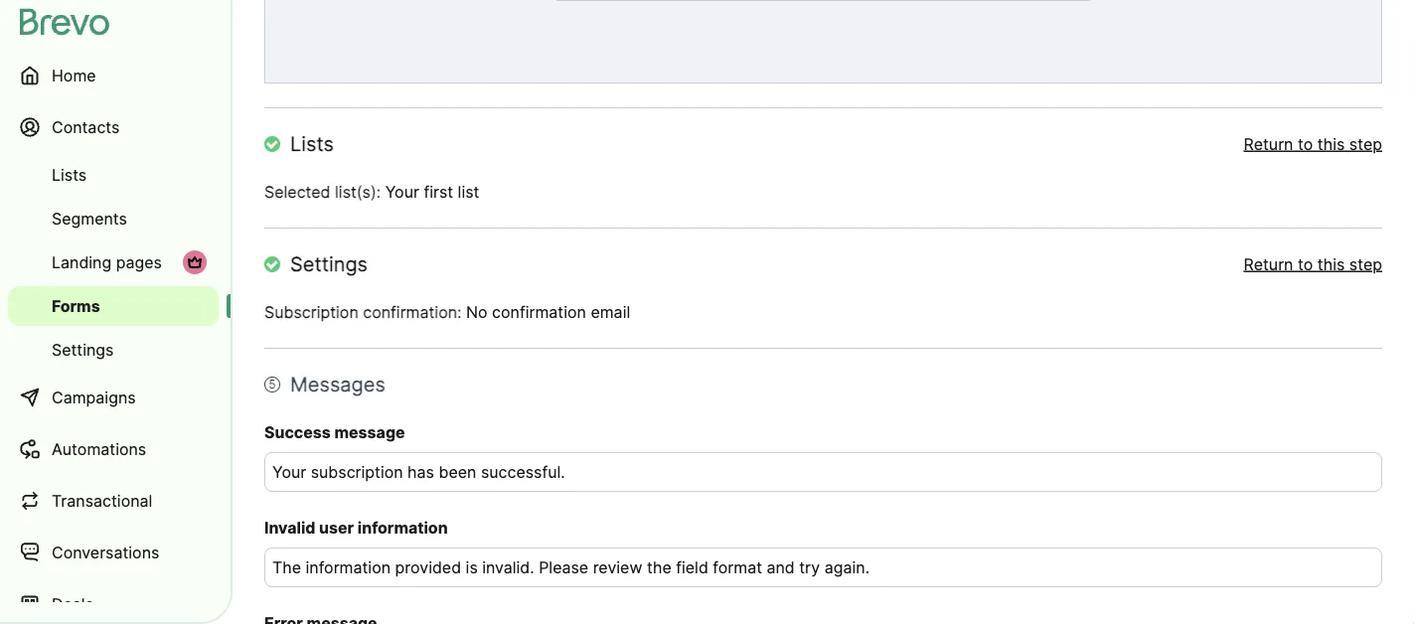 Task type: describe. For each thing, give the bounding box(es) containing it.
transactional link
[[8, 477, 219, 525]]

transactional
[[52, 491, 152, 511]]

to for settings
[[1299, 255, 1314, 274]]

selected
[[264, 182, 331, 201]]

return image
[[264, 257, 280, 272]]

list
[[458, 182, 480, 201]]

your
[[385, 182, 419, 201]]

success message
[[264, 423, 405, 442]]

landing pages
[[52, 253, 162, 272]]

step for settings
[[1350, 255, 1383, 274]]

subscription
[[264, 302, 359, 322]]

forms
[[52, 296, 100, 316]]

1 confirmation from the left
[[363, 302, 457, 322]]

landing
[[52, 253, 112, 272]]

segments link
[[8, 199, 219, 239]]

first
[[424, 182, 454, 201]]

list(s):
[[335, 182, 381, 201]]

invalid user information
[[264, 518, 448, 537]]

home link
[[8, 52, 219, 99]]

messages
[[290, 372, 386, 397]]

segments
[[52, 209, 127, 228]]

0 vertical spatial settings
[[290, 252, 368, 276]]

deals
[[52, 595, 93, 614]]

lists link
[[8, 155, 219, 195]]

information
[[358, 518, 448, 537]]

2 confirmation from the left
[[492, 302, 587, 322]]

user
[[319, 518, 354, 537]]

return image
[[264, 136, 280, 152]]

return to this step button for settings
[[1244, 253, 1383, 276]]

conversations link
[[8, 529, 219, 577]]



Task type: vqa. For each thing, say whether or not it's contained in the screenshot.
:
yes



Task type: locate. For each thing, give the bounding box(es) containing it.
campaigns link
[[8, 374, 219, 422]]

0 vertical spatial this
[[1318, 134, 1346, 154]]

return for settings
[[1244, 255, 1294, 274]]

to for lists
[[1299, 134, 1314, 154]]

contacts
[[52, 117, 120, 137]]

landing pages link
[[8, 243, 219, 282]]

return to this step for lists
[[1244, 134, 1383, 154]]

settings up subscription
[[290, 252, 368, 276]]

1 return to this step from the top
[[1244, 134, 1383, 154]]

0 vertical spatial return
[[1244, 134, 1294, 154]]

pages
[[116, 253, 162, 272]]

lists right return icon
[[290, 132, 334, 156]]

confirmation left no
[[363, 302, 457, 322]]

1 vertical spatial return to this step button
[[1244, 253, 1383, 276]]

1 vertical spatial settings
[[52, 340, 114, 359]]

5
[[269, 377, 276, 392]]

2 return to this step button from the top
[[1244, 253, 1383, 276]]

1 return from the top
[[1244, 134, 1294, 154]]

success
[[264, 423, 331, 442]]

0 vertical spatial return to this step
[[1244, 134, 1383, 154]]

subscription confirmation : no confirmation email
[[264, 302, 631, 322]]

return to this step button
[[1244, 132, 1383, 156], [1244, 253, 1383, 276]]

contacts link
[[8, 103, 219, 151]]

left___rvooi image
[[187, 255, 203, 270]]

1 this from the top
[[1318, 134, 1346, 154]]

automations
[[52, 439, 146, 459]]

lists up segments
[[52, 165, 87, 184]]

1 vertical spatial lists
[[52, 165, 87, 184]]

0 horizontal spatial lists
[[52, 165, 87, 184]]

0 vertical spatial to
[[1299, 134, 1314, 154]]

return
[[1244, 134, 1294, 154], [1244, 255, 1294, 274]]

confirmation
[[363, 302, 457, 322], [492, 302, 587, 322]]

no
[[466, 302, 488, 322]]

1 vertical spatial this
[[1318, 255, 1346, 274]]

1 to from the top
[[1299, 134, 1314, 154]]

1 vertical spatial return
[[1244, 255, 1294, 274]]

home
[[52, 66, 96, 85]]

this
[[1318, 134, 1346, 154], [1318, 255, 1346, 274]]

1 step from the top
[[1350, 134, 1383, 154]]

step for lists
[[1350, 134, 1383, 154]]

step
[[1350, 134, 1383, 154], [1350, 255, 1383, 274]]

campaigns
[[52, 388, 136, 407]]

0 horizontal spatial confirmation
[[363, 302, 457, 322]]

2 step from the top
[[1350, 255, 1383, 274]]

2 to from the top
[[1299, 255, 1314, 274]]

1 vertical spatial return to this step
[[1244, 255, 1383, 274]]

this for settings
[[1318, 255, 1346, 274]]

return to this step button for lists
[[1244, 132, 1383, 156]]

0 vertical spatial step
[[1350, 134, 1383, 154]]

0 vertical spatial return to this step button
[[1244, 132, 1383, 156]]

2 return from the top
[[1244, 255, 1294, 274]]

1 horizontal spatial confirmation
[[492, 302, 587, 322]]

settings down forms at the left of page
[[52, 340, 114, 359]]

settings link
[[8, 330, 219, 370]]

1 horizontal spatial settings
[[290, 252, 368, 276]]

automations link
[[8, 426, 219, 473]]

to
[[1299, 134, 1314, 154], [1299, 255, 1314, 274]]

0 horizontal spatial settings
[[52, 340, 114, 359]]

email
[[591, 302, 631, 322]]

:
[[457, 302, 462, 322]]

selected list(s): your first list
[[264, 182, 480, 201]]

forms link
[[8, 286, 219, 326]]

return for lists
[[1244, 134, 1294, 154]]

0 vertical spatial lists
[[290, 132, 334, 156]]

message
[[335, 423, 405, 442]]

None text field
[[264, 548, 1383, 588]]

return to this step
[[1244, 134, 1383, 154], [1244, 255, 1383, 274]]

1 horizontal spatial lists
[[290, 132, 334, 156]]

conversations
[[52, 543, 159, 562]]

return to this step for settings
[[1244, 255, 1383, 274]]

settings
[[290, 252, 368, 276], [52, 340, 114, 359]]

2 this from the top
[[1318, 255, 1346, 274]]

invalid
[[264, 518, 316, 537]]

1 vertical spatial step
[[1350, 255, 1383, 274]]

1 vertical spatial to
[[1299, 255, 1314, 274]]

this for lists
[[1318, 134, 1346, 154]]

confirmation right no
[[492, 302, 587, 322]]

None text field
[[264, 452, 1383, 492]]

lists
[[290, 132, 334, 156], [52, 165, 87, 184]]

2 return to this step from the top
[[1244, 255, 1383, 274]]

1 return to this step button from the top
[[1244, 132, 1383, 156]]

deals link
[[8, 581, 219, 624]]



